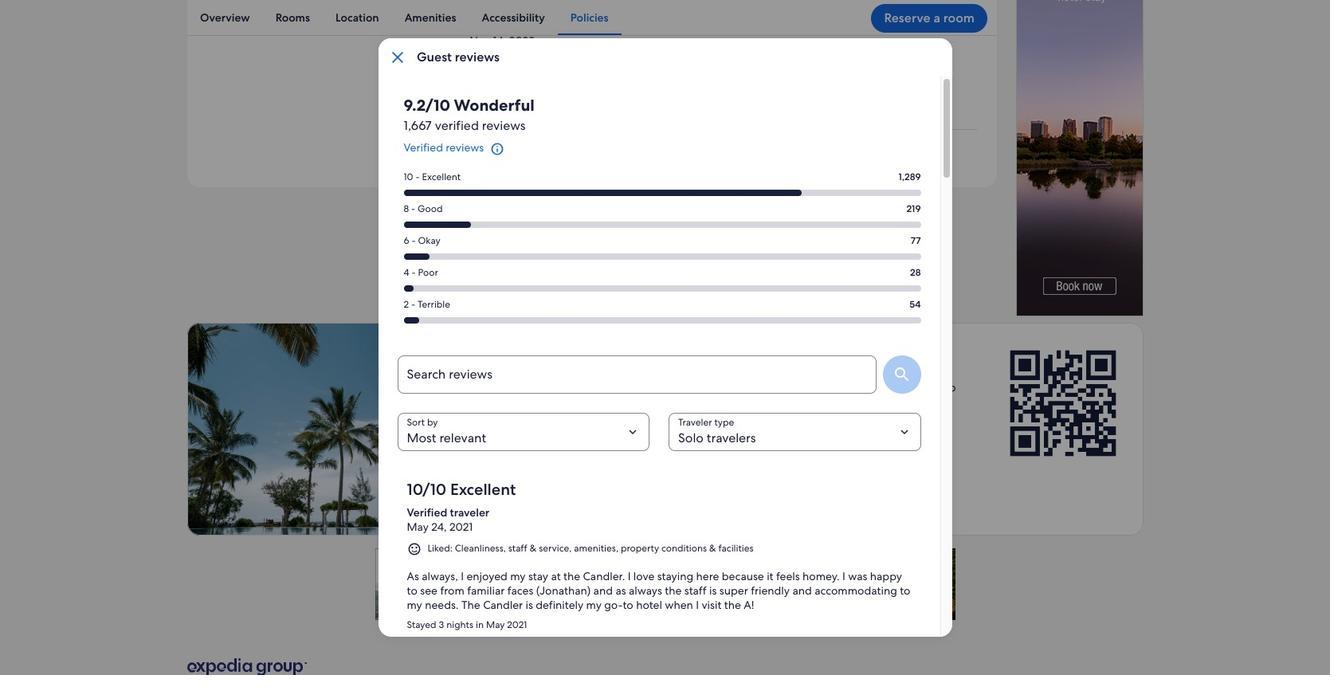 Task type: locate. For each thing, give the bounding box(es) containing it.
my left needs.
[[407, 597, 422, 612]]

10/10 excellent verified traveler may 24, 2021
[[407, 479, 516, 534]]

2023 inside the vicki l. nov 14, 2023
[[509, 34, 535, 48]]

None text field
[[397, 355, 876, 394]]

cleanliness, up stayed 4 nights in nov 2023
[[518, 56, 569, 69]]

0 horizontal spatial staff
[[508, 542, 527, 555]]

facilities
[[734, 56, 770, 69], [718, 542, 754, 555]]

1 vertical spatial property
[[568, 206, 613, 221]]

homey.
[[803, 569, 840, 583]]

1 horizontal spatial when
[[772, 380, 800, 395]]

0 vertical spatial staff
[[571, 56, 590, 69]]

and inside go further with the expedia app save even more - get up to 20% on select hotels when you book on the app. our app deals help you to save on trips so you can travel more and manage it all on the go.
[[797, 395, 816, 409]]

friendly
[[751, 583, 790, 597]]

0 horizontal spatial cleanliness,
[[455, 542, 506, 555]]

0 vertical spatial our
[[637, 240, 652, 253]]

when down staying
[[665, 597, 693, 612]]

staff down policies at the left top of the page
[[571, 56, 590, 69]]

0 horizontal spatial when
[[665, 597, 693, 612]]

policies
[[570, 10, 608, 25]]

1 horizontal spatial 4
[[501, 77, 507, 89]]

expedia up book
[[788, 339, 894, 376]]

dialog containing 9.2/10 wonderful
[[378, 38, 952, 675]]

you right so
[[694, 395, 713, 409]]

1 vertical spatial may
[[486, 618, 505, 631]]

- right 2
[[411, 298, 415, 311]]

liked: down 14,
[[490, 56, 515, 69]]

we
[[564, 240, 578, 253]]

i left "visit" at right bottom
[[696, 597, 699, 612]]

app right the our
[[936, 380, 956, 395]]

from
[[440, 583, 464, 597]]

6 - okay
[[404, 234, 440, 247]]

1 horizontal spatial in
[[539, 77, 547, 89]]

10
[[404, 171, 413, 183]]

1 horizontal spatial with
[[672, 339, 730, 376]]

to up improve
[[616, 206, 626, 221]]

liked: for nov 14, 2023
[[490, 56, 515, 69]]

and left as
[[593, 583, 613, 597]]

1 vertical spatial verified
[[407, 505, 447, 520]]

cancel, go back to hotel details. image
[[388, 48, 407, 67]]

small image up as
[[407, 542, 421, 556]]

medium image left the report
[[514, 206, 528, 221]]

0 vertical spatial nights
[[509, 77, 537, 89]]

my left the go-
[[586, 597, 602, 612]]

- left get
[[608, 380, 612, 395]]

verified down 1,667
[[404, 140, 443, 155]]

staff for may 24, 2021
[[508, 542, 527, 555]]

0 horizontal spatial our
[[637, 240, 652, 253]]

staff left "super"
[[684, 583, 707, 597]]

0 vertical spatial stayed
[[470, 77, 499, 89]]

1 vertical spatial service,
[[539, 542, 572, 555]]

location
[[335, 10, 379, 25]]

- for poor
[[412, 266, 416, 279]]

1 horizontal spatial cleanliness,
[[518, 56, 569, 69]]

policies link
[[557, 0, 621, 35]]

stayed
[[470, 77, 499, 89], [407, 618, 436, 631]]

0 vertical spatial 2021
[[450, 520, 473, 534]]

1 vertical spatial expedia
[[788, 339, 894, 376]]

i left was
[[842, 569, 845, 583]]

on right save
[[639, 395, 652, 409]]

20%
[[664, 380, 687, 395]]

the up hotels
[[737, 339, 781, 376]]

liked: down the 24,
[[428, 542, 453, 555]]

0 vertical spatial with
[[672, 339, 730, 376]]

14,
[[493, 34, 506, 48]]

0 vertical spatial 4
[[501, 77, 507, 89]]

the right at
[[564, 569, 580, 583]]

1 horizontal spatial 2021
[[507, 618, 527, 631]]

9.2/10
[[404, 95, 450, 116]]

-
[[416, 171, 420, 183], [411, 202, 415, 215], [412, 234, 416, 247], [412, 266, 416, 279], [411, 298, 415, 311], [608, 380, 612, 395]]

stayed up 0 button
[[470, 77, 499, 89]]

excellent down verified reviews
[[422, 171, 461, 183]]

it
[[863, 395, 869, 409], [767, 569, 774, 583]]

definitely
[[536, 597, 584, 612]]

good
[[418, 202, 443, 215]]

reviews down wonderful
[[482, 117, 526, 134]]

may down candler
[[486, 618, 505, 631]]

nov left 14,
[[470, 34, 490, 48]]

on right book
[[853, 380, 866, 395]]

in
[[539, 77, 547, 89], [476, 618, 484, 631]]

qr code image
[[1001, 342, 1124, 465]]

0 horizontal spatial stayed
[[407, 618, 436, 631]]

1 vertical spatial cleanliness,
[[455, 542, 506, 555]]

all inside go further with the expedia app save even more - get up to 20% on select hotels when you book on the app. our app deals help you to save on trips so you can travel more and manage it all on the go.
[[872, 395, 883, 409]]

cleanliness, for may 24, 2021
[[455, 542, 506, 555]]

1 vertical spatial medium image
[[514, 206, 528, 221]]

0 vertical spatial 2023
[[509, 34, 535, 48]]

to left the hotel
[[623, 597, 633, 612]]

hotel
[[636, 597, 662, 612]]

overview link
[[187, 0, 262, 35]]

all left app.
[[872, 395, 883, 409]]

1 vertical spatial can
[[716, 395, 734, 409]]

1 vertical spatial all
[[872, 395, 883, 409]]

you right help
[[579, 395, 598, 409]]

- for okay
[[412, 234, 416, 247]]

with left your
[[632, 446, 658, 463]]

- for terrible
[[411, 298, 415, 311]]

nights
[[509, 77, 537, 89], [446, 618, 473, 631]]

when right hotels
[[772, 380, 800, 395]]

go
[[525, 339, 565, 376]]

more
[[578, 380, 605, 395], [767, 395, 794, 409]]

it right manage
[[863, 395, 869, 409]]

with up select
[[672, 339, 730, 376]]

1 horizontal spatial can
[[716, 395, 734, 409]]

2023 down liked: cleanliness, staff & service, property conditions & facilities
[[569, 77, 591, 89]]

feedback
[[583, 265, 637, 281]]

0 vertical spatial liked:
[[490, 56, 515, 69]]

is right candler
[[526, 597, 533, 612]]

love
[[634, 569, 655, 583]]

0 horizontal spatial all
[[498, 145, 512, 162]]

0 vertical spatial cleanliness,
[[518, 56, 569, 69]]

1 horizontal spatial may
[[486, 618, 505, 631]]

verified down 10/10
[[407, 505, 447, 520]]

0 vertical spatial expedia
[[629, 206, 670, 221]]

1 vertical spatial liked:
[[428, 542, 453, 555]]

verified
[[435, 117, 479, 134]]

to left see on the left bottom
[[407, 583, 417, 597]]

deals
[[525, 395, 551, 409]]

location link
[[322, 0, 391, 35]]

all
[[498, 145, 512, 162], [872, 395, 883, 409]]

it left feels
[[767, 569, 774, 583]]

nov inside the vicki l. nov 14, 2023
[[470, 34, 490, 48]]

go.
[[922, 395, 938, 409]]

nights right 3
[[446, 618, 473, 631]]

all right "see"
[[498, 145, 512, 162]]

4 up wonderful
[[501, 77, 507, 89]]

0 horizontal spatial it
[[767, 569, 774, 583]]

reviews right "see"
[[515, 145, 560, 162]]

my left 'stay'
[[510, 569, 526, 583]]

super
[[720, 583, 748, 597]]

expedia up "site"
[[629, 206, 670, 221]]

to right accommodating
[[900, 583, 911, 597]]

the
[[737, 339, 781, 376], [869, 380, 886, 395], [902, 395, 919, 409], [556, 446, 576, 463], [564, 569, 580, 583], [665, 583, 682, 597], [724, 597, 741, 612]]

on right 20%
[[690, 380, 703, 395]]

can inside go further with the expedia app save even more - get up to 20% on select hotels when you book on the app. our app deals help you to save on trips so you can travel more and manage it all on the go.
[[716, 395, 734, 409]]

and left manage
[[797, 395, 816, 409]]

the left qr
[[556, 446, 576, 463]]

was
[[848, 569, 867, 583]]

service,
[[602, 56, 634, 69], [539, 542, 572, 555]]

always,
[[422, 569, 458, 583]]

0 horizontal spatial my
[[407, 597, 422, 612]]

excellent
[[422, 171, 461, 183], [450, 479, 516, 500]]

1 horizontal spatial service,
[[602, 56, 634, 69]]

reviews inside button
[[515, 145, 560, 162]]

so
[[680, 395, 692, 409]]

my
[[510, 569, 526, 583], [407, 597, 422, 612], [586, 597, 602, 612]]

2 vertical spatial small image
[[407, 542, 421, 556]]

0 vertical spatial verified
[[404, 140, 443, 155]]

2 horizontal spatial staff
[[684, 583, 707, 597]]

i left the love
[[628, 569, 631, 583]]

2023 right 14,
[[509, 34, 535, 48]]

and right camera
[[780, 446, 803, 463]]

stayed 4 nights in nov 2023
[[470, 77, 591, 89]]

0 horizontal spatial 2021
[[450, 520, 473, 534]]

nov
[[470, 34, 490, 48], [549, 77, 567, 89]]

2 - terrible
[[404, 298, 450, 311]]

2021 down candler
[[507, 618, 527, 631]]

app up the our
[[901, 339, 952, 376]]

reviews down verified
[[446, 140, 484, 155]]

0 horizontal spatial 4
[[404, 266, 409, 279]]

0 vertical spatial when
[[772, 380, 800, 395]]

4
[[501, 77, 507, 89], [404, 266, 409, 279]]

1 vertical spatial our
[[869, 446, 889, 463]]

1 vertical spatial when
[[665, 597, 693, 612]]

list
[[187, 0, 997, 35]]

can right we
[[580, 240, 595, 253]]

expedia inside go further with the expedia app save even more - get up to 20% on select hotels when you book on the app. our app deals help you to save on trips so you can travel more and manage it all on the go.
[[788, 339, 894, 376]]

more right even
[[578, 380, 605, 395]]

liked:
[[490, 56, 515, 69], [428, 542, 453, 555]]

reviews down 14,
[[455, 49, 499, 65]]

service, for may 24, 2021
[[539, 542, 572, 555]]

1 horizontal spatial expedia
[[788, 339, 894, 376]]

cleanliness, up enjoyed on the left bottom
[[455, 542, 506, 555]]

0 vertical spatial medium image
[[470, 99, 484, 113]]

service, up at
[[539, 542, 572, 555]]

small image down wonderful
[[487, 140, 508, 158]]

it inside 'as always, i enjoyed my stay at the candler. i love staying here because it feels homey. i was happy to see from familiar faces (jonathan) and as always the staff is super friendly and accommodating to my needs. the candler is definitely my go-to hotel when i visit the a! stayed 3 nights in may 2021'
[[767, 569, 774, 583]]

0 vertical spatial app
[[901, 339, 952, 376]]

small image inside verified reviews dropdown button
[[487, 140, 508, 158]]

vicki
[[470, 19, 494, 34]]

service, down policies at the left top of the page
[[602, 56, 634, 69]]

verified reviews
[[404, 140, 484, 155]]

small image
[[470, 56, 484, 70], [487, 140, 508, 158], [407, 542, 421, 556]]

0 vertical spatial all
[[498, 145, 512, 162]]

1 horizontal spatial our
[[869, 446, 889, 463]]

1 horizontal spatial is
[[709, 583, 717, 597]]

4 left poor
[[404, 266, 409, 279]]

nights inside 'as always, i enjoyed my stay at the candler. i love staying here because it feels homey. i was happy to see from familiar faces (jonathan) and as always the staff is super friendly and accommodating to my needs. the candler is definitely my go-to hotel when i visit the a! stayed 3 nights in may 2021'
[[446, 618, 473, 631]]

travel
[[736, 395, 765, 409]]

excellent up traveler at the left bottom of the page
[[450, 479, 516, 500]]

2 vertical spatial staff
[[684, 583, 707, 597]]

0 horizontal spatial medium image
[[470, 99, 484, 113]]

you left book
[[803, 380, 821, 395]]

accommodating
[[815, 583, 897, 597]]

the right always
[[665, 583, 682, 597]]

0 vertical spatial may
[[407, 520, 429, 534]]

is left "super"
[[709, 583, 717, 597]]

help
[[554, 395, 577, 409]]

save
[[525, 380, 548, 395]]

0 vertical spatial service,
[[602, 56, 634, 69]]

staff up faces
[[508, 542, 527, 555]]

0 horizontal spatial 2023
[[509, 34, 535, 48]]

expedia group logo image
[[187, 658, 306, 675]]

staff for nov 14, 2023
[[571, 56, 590, 69]]

0 horizontal spatial can
[[580, 240, 595, 253]]

overview
[[200, 10, 250, 25]]

0 horizontal spatial nights
[[446, 618, 473, 631]]

medium image for 0 button
[[470, 99, 484, 113]]

may inside 10/10 excellent verified traveler may 24, 2021
[[407, 520, 429, 534]]

nov down policies link
[[549, 77, 567, 89]]

and
[[797, 395, 816, 409], [780, 446, 803, 463], [593, 583, 613, 597], [793, 583, 812, 597]]

1 horizontal spatial all
[[872, 395, 883, 409]]

0 horizontal spatial may
[[407, 520, 429, 534]]

app down app.
[[892, 446, 915, 463]]

1 vertical spatial 2021
[[507, 618, 527, 631]]

0 horizontal spatial liked:
[[428, 542, 453, 555]]

- for good
[[411, 202, 415, 215]]

medium image
[[470, 99, 484, 113], [514, 206, 528, 221]]

more right travel
[[767, 395, 794, 409]]

- right 8
[[411, 202, 415, 215]]

4 inside dialog
[[404, 266, 409, 279]]

1 horizontal spatial medium image
[[514, 206, 528, 221]]

trips
[[655, 395, 678, 409]]

small image down vicki
[[470, 56, 484, 70]]

stayed left 3
[[407, 618, 436, 631]]

1 vertical spatial in
[[476, 618, 484, 631]]

1 vertical spatial nights
[[446, 618, 473, 631]]

our left "site"
[[637, 240, 652, 253]]

0 horizontal spatial small image
[[407, 542, 421, 556]]

nights up wonderful
[[509, 77, 537, 89]]

app
[[901, 339, 952, 376], [936, 380, 956, 395], [892, 446, 915, 463]]

1 vertical spatial 4
[[404, 266, 409, 279]]

share feedback
[[546, 265, 637, 281]]

further
[[572, 339, 665, 376]]

- left poor
[[412, 266, 416, 279]]

and right friendly
[[793, 583, 812, 597]]

medium image left "0"
[[470, 99, 484, 113]]

0 vertical spatial nov
[[470, 34, 490, 48]]

can left travel
[[716, 395, 734, 409]]

1 horizontal spatial staff
[[571, 56, 590, 69]]

1 horizontal spatial nights
[[509, 77, 537, 89]]

2023
[[509, 34, 535, 48], [569, 77, 591, 89]]

10 - excellent
[[404, 171, 461, 183]]

as
[[616, 583, 626, 597]]

1 vertical spatial stayed
[[407, 618, 436, 631]]

- right "10"
[[416, 171, 420, 183]]

1 horizontal spatial nov
[[549, 77, 567, 89]]

1 vertical spatial small image
[[487, 140, 508, 158]]

dialog
[[378, 38, 952, 675]]

0 vertical spatial small image
[[470, 56, 484, 70]]

may left the 24,
[[407, 520, 429, 534]]

1,667
[[404, 117, 432, 134]]

2
[[404, 298, 409, 311]]

report
[[531, 206, 566, 221]]

tell us how we can improve our site
[[513, 240, 670, 253]]

2021 inside 'as always, i enjoyed my stay at the candler. i love staying here because it feels homey. i was happy to see from familiar faces (jonathan) and as always the staff is super friendly and accommodating to my needs. the candler is definitely my go-to hotel when i visit the a! stayed 3 nights in may 2021'
[[507, 618, 527, 631]]

0 horizontal spatial in
[[476, 618, 484, 631]]

1 vertical spatial facilities
[[718, 542, 754, 555]]

0 horizontal spatial nov
[[470, 34, 490, 48]]

to
[[616, 206, 626, 221], [651, 380, 662, 395], [601, 395, 612, 409], [407, 583, 417, 597], [900, 583, 911, 597], [623, 597, 633, 612]]

1 horizontal spatial liked:
[[490, 56, 515, 69]]

0 horizontal spatial expedia
[[629, 206, 670, 221]]

to right up
[[651, 380, 662, 395]]

when
[[772, 380, 800, 395], [665, 597, 693, 612]]

liked: for may 24, 2021
[[428, 542, 453, 555]]

1 horizontal spatial small image
[[470, 56, 484, 70]]

0 vertical spatial it
[[863, 395, 869, 409]]

go further with the expedia app region
[[525, 339, 970, 469]]

with inside go further with the expedia app save even more - get up to 20% on select hotels when you book on the app. our app deals help you to save on trips so you can travel more and manage it all on the go.
[[672, 339, 730, 376]]

accessibility
[[481, 10, 545, 25]]

2021 right the 24,
[[450, 520, 473, 534]]

1 vertical spatial 2023
[[569, 77, 591, 89]]

staying
[[657, 569, 694, 583]]

0 horizontal spatial with
[[632, 446, 658, 463]]

staff
[[571, 56, 590, 69], [508, 542, 527, 555], [684, 583, 707, 597]]

1 horizontal spatial it
[[863, 395, 869, 409]]

medium image for 'report property to expedia' button
[[514, 206, 528, 221]]

our right download
[[869, 446, 889, 463]]

- right 6
[[412, 234, 416, 247]]



Task type: vqa. For each thing, say whether or not it's contained in the screenshot.


Task type: describe. For each thing, give the bounding box(es) containing it.
0 vertical spatial excellent
[[422, 171, 461, 183]]

1 vertical spatial app
[[936, 380, 956, 395]]

small image for vicki l.
[[470, 56, 484, 70]]

0 button
[[470, 99, 497, 113]]

i right always,
[[461, 569, 464, 583]]

4 - poor
[[404, 266, 438, 279]]

candler
[[483, 597, 523, 612]]

us
[[531, 240, 541, 253]]

0
[[490, 99, 497, 112]]

how
[[543, 240, 562, 253]]

0 horizontal spatial you
[[579, 395, 598, 409]]

manage
[[819, 395, 860, 409]]

all inside see all reviews button
[[498, 145, 512, 162]]

1 horizontal spatial stayed
[[470, 77, 499, 89]]

code
[[600, 446, 629, 463]]

because
[[722, 569, 764, 583]]

0 vertical spatial conditions
[[677, 56, 723, 69]]

0 vertical spatial property
[[637, 56, 675, 69]]

always
[[629, 583, 662, 597]]

1 vertical spatial conditions
[[662, 542, 707, 555]]

small image for verified traveler
[[407, 542, 421, 556]]

go further with the expedia app save even more - get up to 20% on select hotels when you book on the app. our app deals help you to save on trips so you can travel more and manage it all on the go.
[[525, 339, 956, 409]]

l.
[[497, 19, 505, 34]]

qr
[[578, 446, 597, 463]]

save
[[614, 395, 636, 409]]

1 horizontal spatial more
[[767, 395, 794, 409]]

your
[[661, 446, 689, 463]]

2021 inside 10/10 excellent verified traveler may 24, 2021
[[450, 520, 473, 534]]

get
[[615, 380, 632, 395]]

list containing overview
[[187, 0, 997, 35]]

(jonathan)
[[536, 583, 591, 597]]

here
[[696, 569, 719, 583]]

traveler
[[450, 505, 490, 520]]

verified inside 10/10 excellent verified traveler may 24, 2021
[[407, 505, 447, 520]]

the left app.
[[869, 380, 886, 395]]

select
[[706, 380, 735, 395]]

stay
[[528, 569, 548, 583]]

search button image
[[892, 365, 911, 384]]

amenities,
[[574, 542, 619, 555]]

cleanliness, for nov 14, 2023
[[518, 56, 569, 69]]

3
[[439, 618, 444, 631]]

see
[[420, 583, 438, 597]]

0 vertical spatial can
[[580, 240, 595, 253]]

terrible
[[418, 298, 450, 311]]

scan the qr code with your device camera and download our app
[[525, 446, 915, 463]]

1 vertical spatial nov
[[549, 77, 567, 89]]

77
[[911, 234, 921, 247]]

2 horizontal spatial you
[[803, 380, 821, 395]]

as
[[407, 569, 419, 583]]

staff inside 'as always, i enjoyed my stay at the candler. i love staying here because it feels homey. i was happy to see from familiar faces (jonathan) and as always the staff is super friendly and accommodating to my needs. the candler is definitely my go-to hotel when i visit the a! stayed 3 nights in may 2021'
[[684, 583, 707, 597]]

share feedback link
[[533, 259, 651, 288]]

it inside go further with the expedia app save even more - get up to 20% on select hotels when you book on the app. our app deals help you to save on trips so you can travel more and manage it all on the go.
[[863, 395, 869, 409]]

may inside 'as always, i enjoyed my stay at the candler. i love staying here because it feels homey. i was happy to see from familiar faces (jonathan) and as always the staff is super friendly and accommodating to my needs. the candler is definitely my go-to hotel when i visit the a! stayed 3 nights in may 2021'
[[486, 618, 505, 631]]

guest reviews
[[416, 49, 499, 65]]

0 vertical spatial facilities
[[734, 56, 770, 69]]

service, for nov 14, 2023
[[602, 56, 634, 69]]

reviews inside 9.2/10 wonderful 1,667 verified reviews
[[482, 117, 526, 134]]

liked: cleanliness, staff & service, amenities, property conditions & facilities
[[428, 542, 754, 555]]

enjoyed
[[467, 569, 508, 583]]

report property to expedia button
[[514, 206, 670, 221]]

on down search button 'image'
[[886, 395, 899, 409]]

happy
[[870, 569, 902, 583]]

book
[[824, 380, 850, 395]]

at
[[551, 569, 561, 583]]

okay
[[418, 234, 440, 247]]

- inside go further with the expedia app save even more - get up to 20% on select hotels when you book on the app. our app deals help you to save on trips so you can travel more and manage it all on the go.
[[608, 380, 612, 395]]

feels
[[776, 569, 800, 583]]

28
[[910, 266, 921, 279]]

0 horizontal spatial is
[[526, 597, 533, 612]]

as always, i enjoyed my stay at the candler. i love staying here because it feels homey. i was happy to see from familiar faces (jonathan) and as always the staff is super friendly and accommodating to my needs. the candler is definitely my go-to hotel when i visit the a! stayed 3 nights in may 2021
[[407, 569, 911, 631]]

0 horizontal spatial more
[[578, 380, 605, 395]]

verified reviews button
[[404, 134, 921, 164]]

8
[[404, 202, 409, 215]]

go-
[[604, 597, 623, 612]]

2 vertical spatial app
[[892, 446, 915, 463]]

1 vertical spatial with
[[632, 446, 658, 463]]

10/10
[[407, 479, 447, 500]]

amenities link
[[391, 0, 469, 35]]

up
[[635, 380, 648, 395]]

camera
[[734, 446, 777, 463]]

0 vertical spatial in
[[539, 77, 547, 89]]

when inside go further with the expedia app save even more - get up to 20% on select hotels when you book on the app. our app deals help you to save on trips so you can travel more and manage it all on the go.
[[772, 380, 800, 395]]

the left the "a!"
[[724, 597, 741, 612]]

hotels
[[738, 380, 769, 395]]

app.
[[888, 380, 911, 395]]

the left the go.
[[902, 395, 919, 409]]

our inside go further with the expedia app region
[[869, 446, 889, 463]]

tell
[[513, 240, 529, 253]]

report property to expedia
[[531, 206, 670, 221]]

scan
[[525, 446, 553, 463]]

see
[[474, 145, 495, 162]]

to left save
[[601, 395, 612, 409]]

219
[[907, 202, 921, 215]]

6
[[404, 234, 409, 247]]

visit
[[702, 597, 722, 612]]

amenities
[[404, 10, 456, 25]]

the
[[462, 597, 480, 612]]

1 horizontal spatial 2023
[[569, 77, 591, 89]]

excellent inside 10/10 excellent verified traveler may 24, 2021
[[450, 479, 516, 500]]

2 horizontal spatial my
[[586, 597, 602, 612]]

rooms link
[[262, 0, 322, 35]]

improve
[[598, 240, 635, 253]]

device
[[692, 446, 731, 463]]

download
[[806, 446, 866, 463]]

1 horizontal spatial you
[[694, 395, 713, 409]]

2 vertical spatial property
[[621, 542, 659, 555]]

stayed inside 'as always, i enjoyed my stay at the candler. i love staying here because it feels homey. i was happy to see from familiar faces (jonathan) and as always the staff is super friendly and accommodating to my needs. the candler is definitely my go-to hotel when i visit the a! stayed 3 nights in may 2021'
[[407, 618, 436, 631]]

1 horizontal spatial my
[[510, 569, 526, 583]]

- for excellent
[[416, 171, 420, 183]]

in inside 'as always, i enjoyed my stay at the candler. i love staying here because it feels homey. i was happy to see from familiar faces (jonathan) and as always the staff is super friendly and accommodating to my needs. the candler is definitely my go-to hotel when i visit the a! stayed 3 nights in may 2021'
[[476, 618, 484, 631]]

familiar
[[467, 583, 505, 597]]

reviews inside dropdown button
[[446, 140, 484, 155]]

wonderful
[[454, 95, 535, 116]]

verified inside dropdown button
[[404, 140, 443, 155]]

a!
[[744, 597, 754, 612]]

guest
[[416, 49, 452, 65]]

when inside 'as always, i enjoyed my stay at the candler. i love staying here because it feels homey. i was happy to see from familiar faces (jonathan) and as always the staff is super friendly and accommodating to my needs. the candler is definitely my go-to hotel when i visit the a! stayed 3 nights in may 2021'
[[665, 597, 693, 612]]

9.2/10 wonderful 1,667 verified reviews
[[404, 95, 535, 134]]

24,
[[431, 520, 447, 534]]

our
[[914, 380, 933, 395]]



